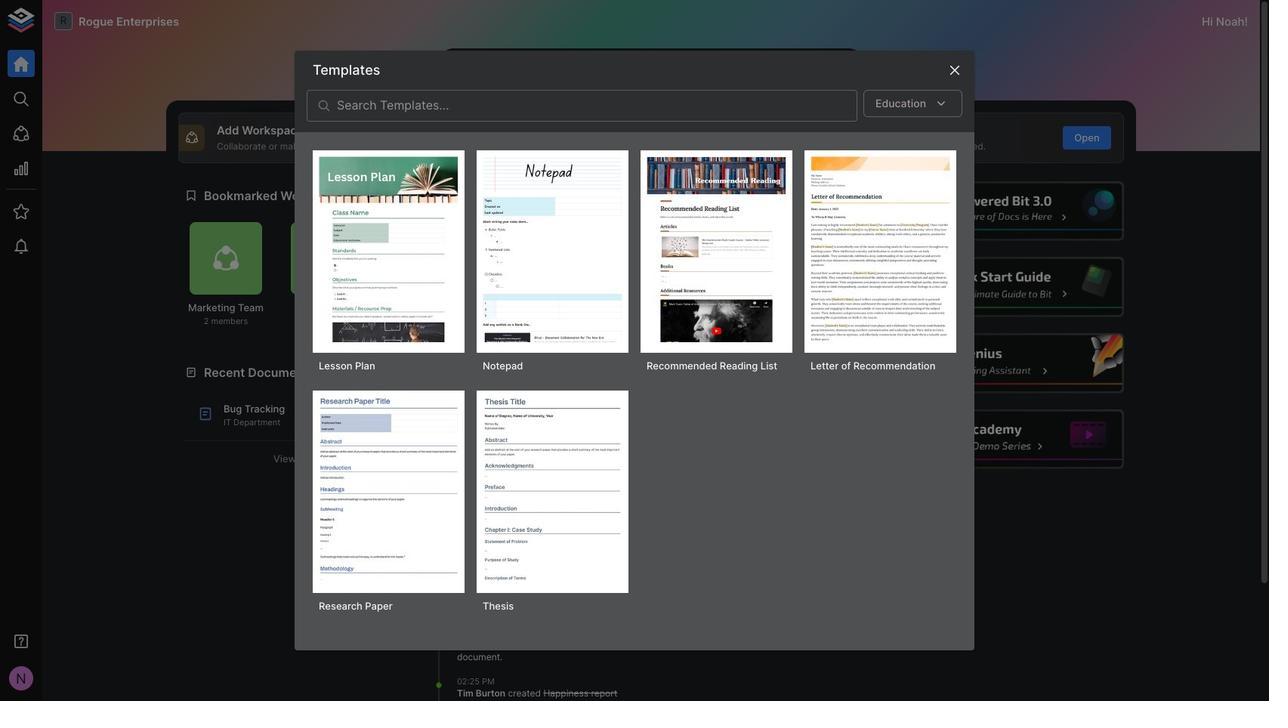Task type: describe. For each thing, give the bounding box(es) containing it.
Search Templates... text field
[[337, 90, 858, 122]]

notepad image
[[483, 156, 623, 343]]

thesis image
[[483, 397, 623, 583]]



Task type: locate. For each thing, give the bounding box(es) containing it.
3 help image from the top
[[897, 333, 1124, 393]]

2 help image from the top
[[897, 257, 1124, 317]]

dialog
[[295, 50, 975, 651]]

lesson plan image
[[319, 156, 459, 343]]

recommended reading list image
[[647, 156, 787, 343]]

help image
[[897, 181, 1124, 241], [897, 257, 1124, 317], [897, 333, 1124, 393], [897, 409, 1124, 469]]

4 help image from the top
[[897, 409, 1124, 469]]

1 help image from the top
[[897, 181, 1124, 241]]

letter of recommendation image
[[811, 156, 951, 343]]

research paper image
[[319, 397, 459, 583]]



Task type: vqa. For each thing, say whether or not it's contained in the screenshot.
Business Proposal image
no



